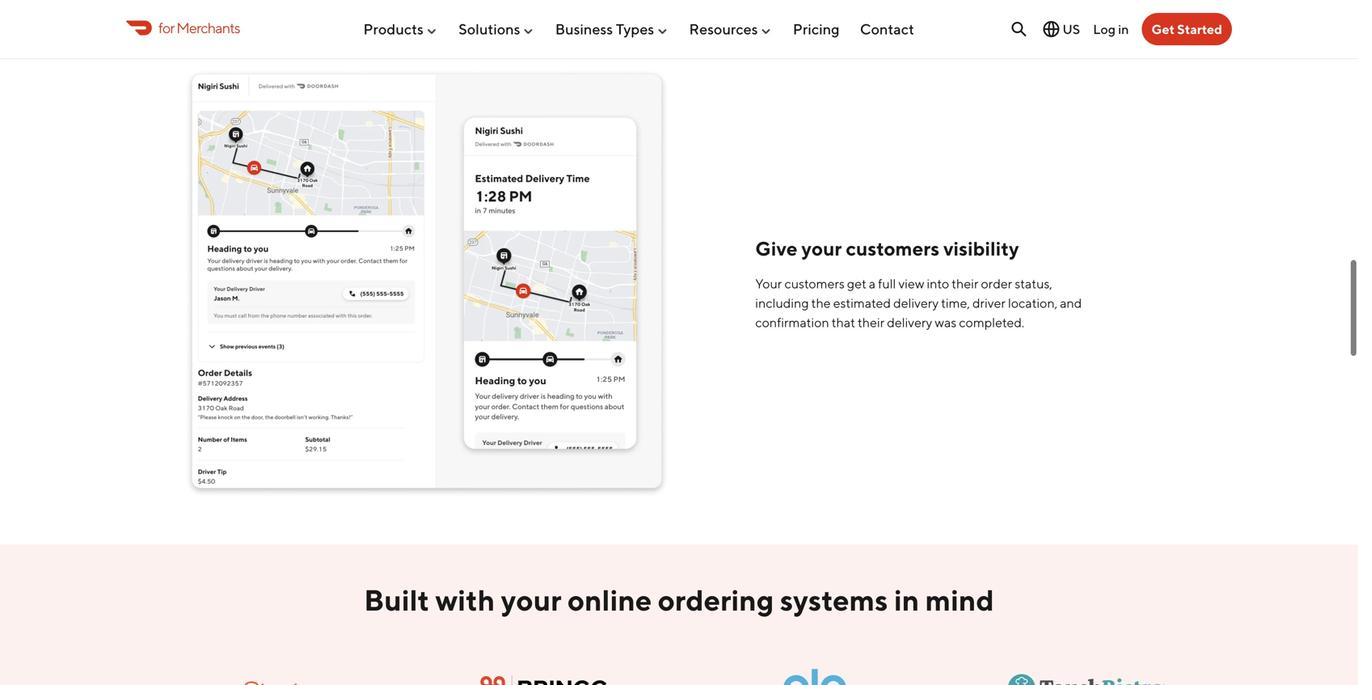 Task type: describe. For each thing, give the bounding box(es) containing it.
contact link
[[861, 14, 915, 44]]

business
[[556, 20, 613, 38]]

built with your online ordering systems in mind
[[364, 583, 995, 617]]

built
[[364, 583, 430, 617]]

view
[[899, 276, 925, 291]]

contact
[[861, 20, 915, 38]]

solutions
[[459, 20, 521, 38]]

and
[[1061, 295, 1083, 311]]

log
[[1094, 21, 1116, 37]]

order
[[982, 276, 1013, 291]]

logo toast image
[[245, 669, 299, 685]]

touchbistro logo image
[[951, 669, 1223, 685]]

0 horizontal spatial their
[[858, 315, 885, 330]]

mx - drive - customization image
[[184, 66, 670, 500]]

time,
[[942, 295, 971, 311]]

log in link
[[1094, 21, 1130, 37]]

solutions link
[[459, 14, 535, 44]]

give
[[756, 237, 798, 260]]

get
[[1152, 21, 1175, 37]]

location,
[[1009, 295, 1058, 311]]

mind
[[926, 583, 995, 617]]

visibility
[[944, 237, 1020, 260]]

1 vertical spatial your
[[501, 583, 562, 617]]

0 vertical spatial your
[[802, 237, 842, 260]]

1 horizontal spatial their
[[952, 276, 979, 291]]

the
[[812, 295, 831, 311]]

with
[[436, 583, 495, 617]]

was
[[935, 315, 957, 330]]

merchants
[[177, 19, 240, 36]]

1 vertical spatial delivery
[[888, 315, 933, 330]]

1 horizontal spatial in
[[1119, 21, 1130, 37]]

for merchants
[[159, 19, 240, 36]]

business types
[[556, 20, 655, 38]]

your customers get a full view into their order status, including the estimated delivery time, driver location, and confirmation that their delivery was completed.
[[756, 276, 1083, 330]]

resources
[[690, 20, 758, 38]]

logo olo image
[[769, 669, 862, 685]]

your
[[756, 276, 783, 291]]

that
[[832, 315, 856, 330]]

resources link
[[690, 14, 773, 44]]



Task type: vqa. For each thing, say whether or not it's contained in the screenshot.
SO on the right top
no



Task type: locate. For each thing, give the bounding box(es) containing it.
your right with
[[501, 583, 562, 617]]

0 vertical spatial customers
[[846, 237, 940, 260]]

online
[[568, 583, 652, 617]]

their down "estimated"
[[858, 315, 885, 330]]

business types link
[[556, 14, 669, 44]]

pricing link
[[793, 14, 840, 44]]

their up time,
[[952, 276, 979, 291]]

ordering
[[658, 583, 774, 617]]

products link
[[364, 14, 438, 44]]

1 horizontal spatial customers
[[846, 237, 940, 260]]

driver
[[973, 295, 1006, 311]]

for merchants link
[[126, 17, 240, 39]]

in left the mind on the bottom
[[895, 583, 920, 617]]

started
[[1178, 21, 1223, 37]]

1 vertical spatial their
[[858, 315, 885, 330]]

products
[[364, 20, 424, 38]]

globe line image
[[1042, 19, 1062, 39]]

delivery
[[894, 295, 939, 311], [888, 315, 933, 330]]

1 vertical spatial customers
[[785, 276, 845, 291]]

into
[[927, 276, 950, 291]]

delivery down view
[[894, 295, 939, 311]]

systems
[[780, 583, 889, 617]]

give your customers visibility
[[756, 237, 1020, 260]]

get
[[848, 276, 867, 291]]

delivery left was
[[888, 315, 933, 330]]

0 horizontal spatial customers
[[785, 276, 845, 291]]

in
[[1119, 21, 1130, 37], [895, 583, 920, 617]]

customers inside your customers get a full view into their order status, including the estimated delivery time, driver location, and confirmation that their delivery was completed.
[[785, 276, 845, 291]]

get started
[[1152, 21, 1223, 37]]

0 vertical spatial in
[[1119, 21, 1130, 37]]

customers up the the
[[785, 276, 845, 291]]

get started button
[[1143, 13, 1233, 45]]

logo bringg image
[[479, 669, 608, 685]]

including
[[756, 295, 809, 311]]

0 vertical spatial delivery
[[894, 295, 939, 311]]

1 horizontal spatial your
[[802, 237, 842, 260]]

pricing
[[793, 20, 840, 38]]

customers up full
[[846, 237, 940, 260]]

0 vertical spatial their
[[952, 276, 979, 291]]

customers
[[846, 237, 940, 260], [785, 276, 845, 291]]

a
[[869, 276, 876, 291]]

in right log
[[1119, 21, 1130, 37]]

types
[[616, 20, 655, 38]]

their
[[952, 276, 979, 291], [858, 315, 885, 330]]

your right give on the top
[[802, 237, 842, 260]]

estimated
[[834, 295, 891, 311]]

log in
[[1094, 21, 1130, 37]]

for
[[159, 19, 174, 36]]

status,
[[1015, 276, 1053, 291]]

1 vertical spatial in
[[895, 583, 920, 617]]

0 horizontal spatial in
[[895, 583, 920, 617]]

confirmation
[[756, 315, 830, 330]]

us
[[1063, 21, 1081, 37]]

completed.
[[960, 315, 1025, 330]]

0 horizontal spatial your
[[501, 583, 562, 617]]

full
[[879, 276, 897, 291]]

your
[[802, 237, 842, 260], [501, 583, 562, 617]]



